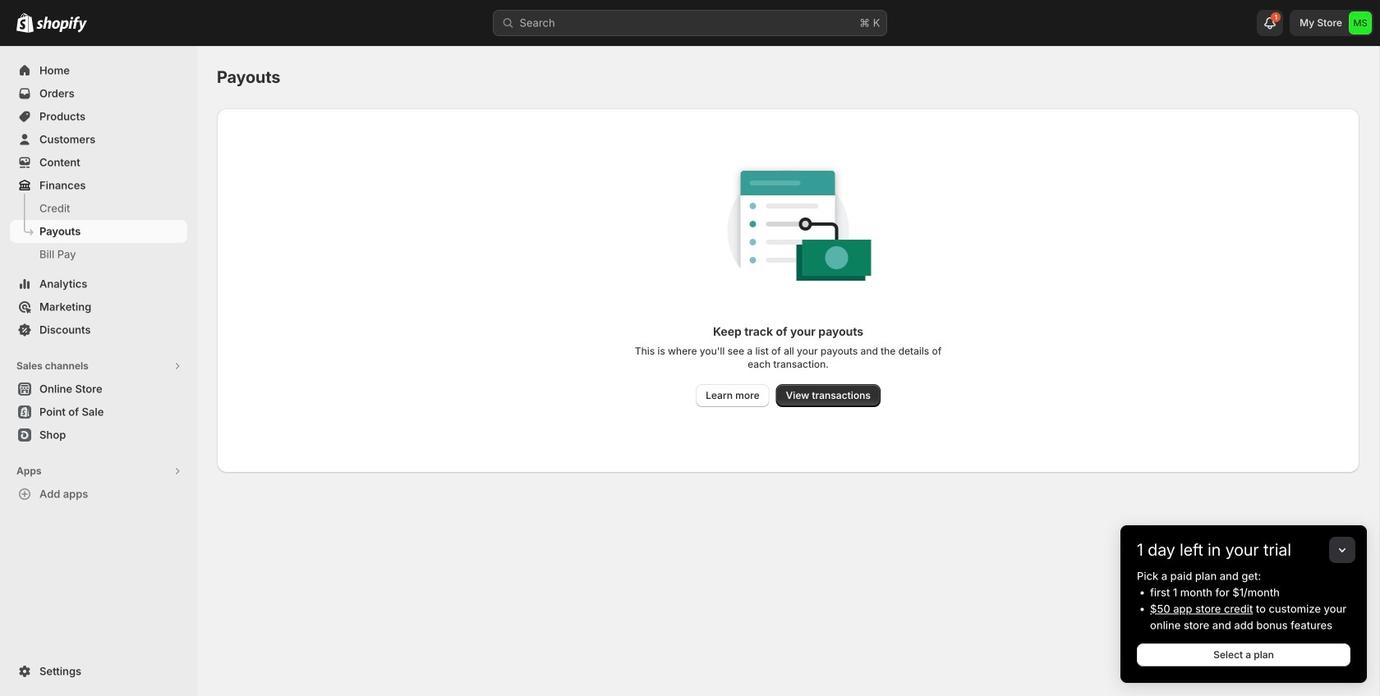 Task type: locate. For each thing, give the bounding box(es) containing it.
shopify image
[[16, 13, 34, 33]]

my store image
[[1349, 12, 1372, 35]]



Task type: vqa. For each thing, say whether or not it's contained in the screenshot.
POINT OF SALE link
no



Task type: describe. For each thing, give the bounding box(es) containing it.
shopify image
[[36, 16, 87, 33]]



